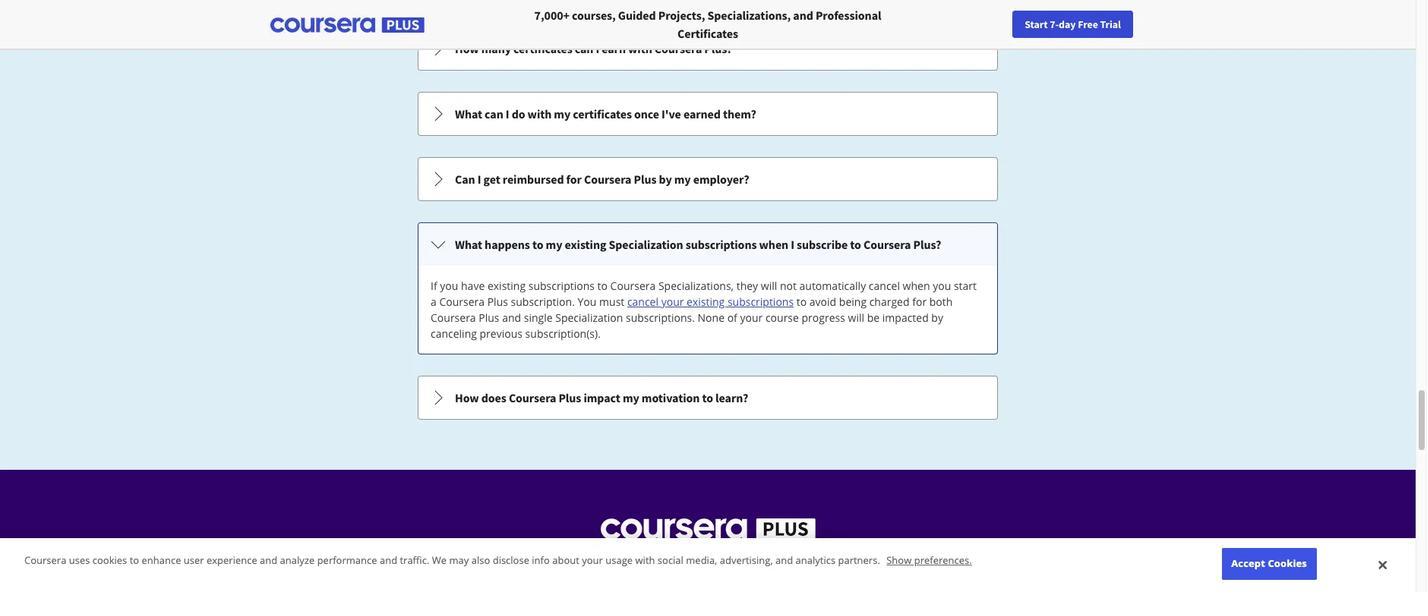 Task type: locate. For each thing, give the bounding box(es) containing it.
specializations, inside if you have existing subscriptions to coursera specializations, they will not automatically cancel when you start a coursera plus subscription. you must
[[659, 279, 734, 293]]

0 vertical spatial what
[[455, 106, 483, 122]]

you up both
[[933, 279, 952, 293]]

1 vertical spatial subscriptions
[[529, 279, 595, 293]]

must
[[600, 295, 625, 309]]

to down not
[[797, 295, 807, 309]]

cancel
[[869, 279, 900, 293], [628, 295, 659, 309]]

subscriptions down the they
[[728, 295, 794, 309]]

what
[[455, 106, 483, 122], [455, 237, 483, 252]]

accept cookies button
[[1222, 549, 1317, 581]]

can
[[575, 41, 594, 56], [485, 106, 504, 122]]

1 horizontal spatial can
[[575, 41, 594, 56]]

and left traffic.
[[380, 554, 398, 568]]

earn
[[602, 41, 626, 56]]

start
[[1025, 17, 1048, 31]]

to left learn?
[[703, 391, 714, 406]]

world-
[[552, 556, 583, 571]]

1 vertical spatial by
[[932, 311, 944, 325]]

1 horizontal spatial will
[[848, 311, 865, 325]]

will
[[761, 279, 778, 293], [848, 311, 865, 325]]

1 vertical spatial coursera plus image
[[601, 519, 816, 540]]

1 horizontal spatial plus?
[[914, 237, 942, 252]]

certificates
[[678, 26, 739, 41]]

1 vertical spatial what
[[455, 237, 483, 252]]

0 horizontal spatial can
[[485, 106, 504, 122]]

2 vertical spatial subscriptions
[[728, 295, 794, 309]]

courses, up how many certificates can i earn with coursera plus?
[[572, 8, 616, 23]]

coursera right does
[[509, 391, 557, 406]]

learn?
[[716, 391, 749, 406]]

0 vertical spatial specializations,
[[708, 8, 791, 23]]

courses, inside "7,000+ courses, guided projects, specializations, and professional certificates"
[[572, 8, 616, 23]]

with
[[628, 41, 653, 56], [528, 106, 552, 122], [636, 554, 655, 568]]

have
[[461, 279, 485, 293]]

i
[[596, 41, 600, 56], [506, 106, 510, 122], [478, 172, 481, 187], [791, 237, 795, 252]]

about
[[553, 554, 580, 568]]

impact
[[584, 391, 621, 406]]

cancel up "charged"
[[869, 279, 900, 293]]

hands-
[[654, 556, 688, 571]]

0 horizontal spatial when
[[760, 237, 789, 252]]

0 vertical spatial by
[[659, 172, 672, 187]]

0 vertical spatial will
[[761, 279, 778, 293]]

with right do at the top left of the page
[[528, 106, 552, 122]]

1 horizontal spatial you
[[933, 279, 952, 293]]

and left professional
[[794, 8, 814, 23]]

7,000+
[[535, 8, 570, 23], [516, 556, 549, 571]]

when
[[760, 237, 789, 252], [903, 279, 931, 293]]

trial
[[1101, 17, 1122, 31]]

will left not
[[761, 279, 778, 293]]

can left earn
[[575, 41, 594, 56]]

for inside dropdown button
[[567, 172, 582, 187]]

list
[[416, 0, 1000, 422]]

coursera
[[655, 41, 702, 56], [584, 172, 632, 187], [864, 237, 911, 252], [611, 279, 656, 293], [440, 295, 485, 309], [431, 311, 476, 325], [509, 391, 557, 406], [24, 554, 66, 568]]

by left employer?
[[659, 172, 672, 187]]

1 horizontal spatial when
[[903, 279, 931, 293]]

to
[[533, 237, 544, 252], [851, 237, 862, 252], [598, 279, 608, 293], [797, 295, 807, 309], [703, 391, 714, 406], [130, 554, 139, 568], [503, 556, 513, 571]]

0 horizontal spatial existing
[[488, 279, 526, 293]]

and left analyze
[[260, 554, 278, 568]]

certificates
[[514, 41, 573, 56], [573, 106, 632, 122]]

coursera plus image for courses,
[[271, 18, 425, 33]]

i've
[[662, 106, 682, 122]]

0 vertical spatial specialization
[[609, 237, 684, 252]]

1 vertical spatial courses,
[[610, 556, 651, 571]]

can left do at the top left of the page
[[485, 106, 504, 122]]

subscriptions
[[686, 237, 757, 252], [529, 279, 595, 293], [728, 295, 794, 309]]

for
[[567, 172, 582, 187], [913, 295, 927, 309]]

courses, right class
[[610, 556, 651, 571]]

coursera up "charged"
[[864, 237, 911, 252]]

coursera up canceling
[[431, 311, 476, 325]]

how
[[455, 41, 479, 56], [455, 391, 479, 406]]

subscriptions inside if you have existing subscriptions to coursera specializations, they will not automatically cancel when you start a coursera plus subscription. you must
[[529, 279, 595, 293]]

for for charged
[[913, 295, 927, 309]]

plus inside dropdown button
[[634, 172, 657, 187]]

0 vertical spatial coursera plus image
[[271, 18, 425, 33]]

preferences.
[[915, 554, 972, 568]]

1 vertical spatial can
[[485, 106, 504, 122]]

1 vertical spatial when
[[903, 279, 931, 293]]

with inside dropdown button
[[628, 41, 653, 56]]

will down being
[[848, 311, 865, 325]]

my right do at the top left of the page
[[554, 106, 571, 122]]

how does coursera plus impact my motivation to learn? button
[[419, 377, 998, 419]]

1 horizontal spatial coursera plus image
[[601, 519, 816, 540]]

and inside "7,000+ courses, guided projects, specializations, and professional certificates"
[[794, 8, 814, 23]]

0 horizontal spatial cancel
[[628, 295, 659, 309]]

0 vertical spatial can
[[575, 41, 594, 56]]

single
[[524, 311, 553, 325]]

0 vertical spatial courses,
[[572, 8, 616, 23]]

1 horizontal spatial by
[[932, 311, 944, 325]]

subscriptions.
[[626, 311, 695, 325]]

your inside to avoid being charged for both coursera plus and single specialization subscriptions. none of your course progress will be impacted by canceling previous subscription(s).
[[741, 311, 763, 325]]

0 horizontal spatial coursera plus image
[[271, 18, 425, 33]]

how left many
[[455, 41, 479, 56]]

0 vertical spatial how
[[455, 41, 479, 56]]

0 vertical spatial for
[[567, 172, 582, 187]]

my right impact
[[623, 391, 640, 406]]

0 horizontal spatial for
[[567, 172, 582, 187]]

what for what happens to my existing specialization subscriptions when i subscribe to coursera plus?
[[455, 237, 483, 252]]

your up subscriptions.
[[662, 295, 684, 309]]

0 vertical spatial plus?
[[705, 41, 733, 56]]

happens
[[485, 237, 530, 252]]

2 vertical spatial existing
[[687, 295, 725, 309]]

what for what can i do with my certificates once i've earned them?
[[455, 106, 483, 122]]

1 vertical spatial existing
[[488, 279, 526, 293]]

0 vertical spatial subscriptions
[[686, 237, 757, 252]]

can inside what can i do with my certificates once i've earned them? dropdown button
[[485, 106, 504, 122]]

0 vertical spatial existing
[[565, 237, 607, 252]]

coursera plus image for access
[[601, 519, 816, 540]]

with left social
[[636, 554, 655, 568]]

0 horizontal spatial by
[[659, 172, 672, 187]]

i left get
[[478, 172, 481, 187]]

being
[[840, 295, 867, 309]]

0 horizontal spatial certificates
[[514, 41, 573, 56]]

0 horizontal spatial will
[[761, 279, 778, 293]]

courses, inside unlimited access to 7,000+ world-class courses, hands-on projects, and job-ready certificate programs—all included in your subscription
[[610, 556, 651, 571]]

will inside to avoid being charged for both coursera plus and single specialization subscriptions. none of your course progress will be impacted by canceling previous subscription(s).
[[848, 311, 865, 325]]

list containing how many certificates can i earn with coursera plus?
[[416, 0, 1000, 422]]

plus
[[634, 172, 657, 187], [488, 295, 508, 309], [479, 311, 500, 325], [559, 391, 582, 406]]

1 vertical spatial for
[[913, 295, 927, 309]]

plus inside dropdown button
[[559, 391, 582, 406]]

0 vertical spatial certificates
[[514, 41, 573, 56]]

1 vertical spatial 7,000+
[[516, 556, 549, 571]]

what inside dropdown button
[[455, 106, 483, 122]]

by down both
[[932, 311, 944, 325]]

i left do at the top left of the page
[[506, 106, 510, 122]]

for right reimbursed
[[567, 172, 582, 187]]

2 how from the top
[[455, 391, 479, 406]]

2 you from the left
[[933, 279, 952, 293]]

partners.
[[839, 554, 881, 568]]

start
[[954, 279, 977, 293]]

1 vertical spatial how
[[455, 391, 479, 406]]

previous
[[480, 327, 523, 341]]

1 vertical spatial certificates
[[573, 106, 632, 122]]

1 horizontal spatial certificates
[[573, 106, 632, 122]]

existing
[[565, 237, 607, 252], [488, 279, 526, 293], [687, 295, 725, 309]]

guided
[[618, 8, 656, 23]]

can inside how many certificates can i earn with coursera plus? dropdown button
[[575, 41, 594, 56]]

your
[[662, 295, 684, 309], [741, 311, 763, 325], [582, 554, 603, 568], [665, 572, 688, 587]]

ready
[[790, 556, 818, 571]]

0 vertical spatial with
[[628, 41, 653, 56]]

not
[[780, 279, 797, 293]]

your right "about" at the left
[[582, 554, 603, 568]]

plus inside to avoid being charged for both coursera plus and single specialization subscriptions. none of your course progress will be impacted by canceling previous subscription(s).
[[479, 311, 500, 325]]

coursera down what can i do with my certificates once i've earned them?
[[584, 172, 632, 187]]

subscription.
[[511, 295, 575, 309]]

they
[[737, 279, 759, 293]]

coursera inside to avoid being charged for both coursera plus and single specialization subscriptions. none of your course progress will be impacted by canceling previous subscription(s).
[[431, 311, 476, 325]]

and up 'previous' on the left bottom of page
[[502, 311, 521, 325]]

motivation
[[642, 391, 700, 406]]

2 horizontal spatial existing
[[687, 295, 725, 309]]

when up not
[[760, 237, 789, 252]]

1 horizontal spatial existing
[[565, 237, 607, 252]]

existing right the have
[[488, 279, 526, 293]]

course
[[766, 311, 799, 325]]

to up 'must'
[[598, 279, 608, 293]]

with right earn
[[628, 41, 653, 56]]

specializations,
[[708, 8, 791, 23], [659, 279, 734, 293]]

by
[[659, 172, 672, 187], [932, 311, 944, 325]]

show
[[887, 554, 912, 568]]

1 vertical spatial cancel
[[628, 295, 659, 309]]

1 vertical spatial specializations,
[[659, 279, 734, 293]]

to right happens
[[533, 237, 544, 252]]

None search field
[[209, 9, 574, 40]]

you right if
[[440, 279, 459, 293]]

specialization down you
[[556, 311, 623, 325]]

0 vertical spatial 7,000+
[[535, 8, 570, 23]]

1 what from the top
[[455, 106, 483, 122]]

1 vertical spatial plus?
[[914, 237, 942, 252]]

for up "impacted"
[[913, 295, 927, 309]]

to right cookies
[[130, 554, 139, 568]]

certificates inside what can i do with my certificates once i've earned them? dropdown button
[[573, 106, 632, 122]]

what inside dropdown button
[[455, 237, 483, 252]]

certificates left the once
[[573, 106, 632, 122]]

specialization inside dropdown button
[[609, 237, 684, 252]]

specialization
[[609, 237, 684, 252], [556, 311, 623, 325]]

7,000+ up how many certificates can i earn with coursera plus?
[[535, 8, 570, 23]]

specializations, up certificates
[[708, 8, 791, 23]]

courses,
[[572, 8, 616, 23], [610, 556, 651, 571]]

7,000+ left "about" at the left
[[516, 556, 549, 571]]

existing up you
[[565, 237, 607, 252]]

plus inside if you have existing subscriptions to coursera specializations, they will not automatically cancel when you start a coursera plus subscription. you must
[[488, 295, 508, 309]]

cancel up subscriptions.
[[628, 295, 659, 309]]

experience
[[207, 554, 257, 568]]

specializations, up cancel your existing subscriptions
[[659, 279, 734, 293]]

coursera inside dropdown button
[[584, 172, 632, 187]]

my
[[554, 106, 571, 122], [675, 172, 691, 187], [546, 237, 563, 252], [623, 391, 640, 406]]

0 horizontal spatial you
[[440, 279, 459, 293]]

2 vertical spatial with
[[636, 554, 655, 568]]

analytics
[[796, 554, 836, 568]]

1 vertical spatial will
[[848, 311, 865, 325]]

0 vertical spatial cancel
[[869, 279, 900, 293]]

your right of
[[741, 311, 763, 325]]

subscriptions up the they
[[686, 237, 757, 252]]

to right access
[[503, 556, 513, 571]]

of
[[728, 311, 738, 325]]

2 what from the top
[[455, 237, 483, 252]]

1 how from the top
[[455, 41, 479, 56]]

advertising,
[[720, 554, 773, 568]]

how many certificates can i earn with coursera plus?
[[455, 41, 733, 56]]

and left job-
[[749, 556, 768, 571]]

and inside to avoid being charged for both coursera plus and single specialization subscriptions. none of your course progress will be impacted by canceling previous subscription(s).
[[502, 311, 521, 325]]

subscriptions up 'subscription.'
[[529, 279, 595, 293]]

certificates right many
[[514, 41, 573, 56]]

can
[[455, 172, 475, 187]]

them?
[[723, 106, 757, 122]]

existing up none
[[687, 295, 725, 309]]

1 horizontal spatial for
[[913, 295, 927, 309]]

your down hands-
[[665, 572, 688, 587]]

professional
[[816, 8, 882, 23]]

how left does
[[455, 391, 479, 406]]

specialization up 'must'
[[609, 237, 684, 252]]

if
[[431, 279, 437, 293]]

1 vertical spatial with
[[528, 106, 552, 122]]

access
[[468, 556, 500, 571]]

how for how does coursera plus impact my motivation to learn?
[[455, 391, 479, 406]]

what left happens
[[455, 237, 483, 252]]

for inside to avoid being charged for both coursera plus and single specialization subscriptions. none of your course progress will be impacted by canceling previous subscription(s).
[[913, 295, 927, 309]]

1 vertical spatial specialization
[[556, 311, 623, 325]]

get
[[484, 172, 501, 187]]

cookies
[[1269, 557, 1308, 571]]

specializations, inside "7,000+ courses, guided projects, specializations, and professional certificates"
[[708, 8, 791, 23]]

start 7-day free trial button
[[1013, 11, 1134, 38]]

cookies
[[93, 554, 127, 568]]

coursera down the have
[[440, 295, 485, 309]]

when up both
[[903, 279, 931, 293]]

1 horizontal spatial cancel
[[869, 279, 900, 293]]

be
[[868, 311, 880, 325]]

0 vertical spatial when
[[760, 237, 789, 252]]

once
[[635, 106, 660, 122]]

you
[[440, 279, 459, 293], [933, 279, 952, 293]]

to inside if you have existing subscriptions to coursera specializations, they will not automatically cancel when you start a coursera plus subscription. you must
[[598, 279, 608, 293]]

coursera plus image
[[271, 18, 425, 33], [601, 519, 816, 540]]

plus? up both
[[914, 237, 942, 252]]

plus? down projects,
[[705, 41, 733, 56]]

existing inside dropdown button
[[565, 237, 607, 252]]

coursera left uses
[[24, 554, 66, 568]]

what left do at the top left of the page
[[455, 106, 483, 122]]



Task type: vqa. For each thing, say whether or not it's contained in the screenshot.
outcomes
no



Task type: describe. For each thing, give the bounding box(es) containing it.
i left subscribe
[[791, 237, 795, 252]]

included
[[945, 556, 988, 571]]

show preferences. link
[[887, 554, 972, 568]]

avoid
[[810, 295, 837, 309]]

to inside unlimited access to 7,000+ world-class courses, hands-on projects, and job-ready certificate programs—all included in your subscription
[[503, 556, 513, 571]]

info
[[532, 554, 550, 568]]

subscriptions inside dropdown button
[[686, 237, 757, 252]]

7,000+ inside unlimited access to 7,000+ world-class courses, hands-on projects, and job-ready certificate programs—all included in your subscription
[[516, 556, 549, 571]]

a
[[431, 295, 437, 309]]

does
[[482, 391, 507, 406]]

on
[[688, 556, 701, 571]]

when inside if you have existing subscriptions to coursera specializations, they will not automatically cancel when you start a coursera plus subscription. you must
[[903, 279, 931, 293]]

impacted
[[883, 311, 929, 325]]

employer?
[[694, 172, 750, 187]]

for for reimbursed
[[567, 172, 582, 187]]

to right subscribe
[[851, 237, 862, 252]]

7-
[[1050, 17, 1059, 31]]

usage
[[606, 554, 633, 568]]

how for how many certificates can i earn with coursera plus?
[[455, 41, 479, 56]]

what happens to my existing specialization subscriptions when i subscribe to coursera plus? button
[[419, 223, 998, 266]]

how many certificates can i earn with coursera plus? button
[[419, 27, 998, 70]]

you
[[578, 295, 597, 309]]

earned
[[684, 106, 721, 122]]

social
[[658, 554, 684, 568]]

day
[[1059, 17, 1076, 31]]

projects,
[[659, 8, 705, 23]]

may
[[449, 554, 469, 568]]

unlimited access to 7,000+ world-class courses, hands-on projects, and job-ready certificate programs—all included in your subscription
[[417, 556, 1000, 587]]

specialization inside to avoid being charged for both coursera plus and single specialization subscriptions. none of your course progress will be impacted by canceling previous subscription(s).
[[556, 311, 623, 325]]

what happens to my existing specialization subscriptions when i subscribe to coursera plus?
[[455, 237, 942, 252]]

reimbursed
[[503, 172, 564, 187]]

what can i do with my certificates once i've earned them? button
[[419, 93, 998, 135]]

canceling
[[431, 327, 477, 341]]

i left earn
[[596, 41, 600, 56]]

can i get reimbursed for coursera plus by my employer?
[[455, 172, 750, 187]]

class
[[583, 556, 607, 571]]

disclose
[[493, 554, 530, 568]]

certificate
[[821, 556, 869, 571]]

subscription(s).
[[526, 327, 601, 341]]

coursera down projects,
[[655, 41, 702, 56]]

by inside to avoid being charged for both coursera plus and single specialization subscriptions. none of your course progress will be impacted by canceling previous subscription(s).
[[932, 311, 944, 325]]

coursera uses cookies to enhance user experience and analyze performance and traffic. we may also disclose info about your usage with social media, advertising, and analytics partners. show preferences.
[[24, 554, 972, 568]]

will inside if you have existing subscriptions to coursera specializations, they will not automatically cancel when you start a coursera plus subscription. you must
[[761, 279, 778, 293]]

unlimited
[[417, 556, 465, 571]]

your inside unlimited access to 7,000+ world-class courses, hands-on projects, and job-ready certificate programs—all included in your subscription
[[665, 572, 688, 587]]

accept cookies
[[1232, 557, 1308, 571]]

many
[[482, 41, 511, 56]]

cancel inside if you have existing subscriptions to coursera specializations, they will not automatically cancel when you start a coursera plus subscription. you must
[[869, 279, 900, 293]]

cancel your existing subscriptions link
[[628, 295, 794, 309]]

by inside can i get reimbursed for coursera plus by my employer? dropdown button
[[659, 172, 672, 187]]

subscribe
[[797, 237, 848, 252]]

7,000+ inside "7,000+ courses, guided projects, specializations, and professional certificates"
[[535, 8, 570, 23]]

media,
[[686, 554, 718, 568]]

my left employer?
[[675, 172, 691, 187]]

can i get reimbursed for coursera plus by my employer? button
[[419, 158, 998, 201]]

accept
[[1232, 557, 1266, 571]]

uses
[[69, 554, 90, 568]]

with inside dropdown button
[[528, 106, 552, 122]]

both
[[930, 295, 953, 309]]

certificates inside how many certificates can i earn with coursera plus? dropdown button
[[514, 41, 573, 56]]

existing inside if you have existing subscriptions to coursera specializations, they will not automatically cancel when you start a coursera plus subscription. you must
[[488, 279, 526, 293]]

also
[[472, 554, 490, 568]]

we
[[432, 554, 447, 568]]

enhance
[[142, 554, 181, 568]]

automatically
[[800, 279, 866, 293]]

cancel your existing subscriptions
[[628, 295, 794, 309]]

and inside unlimited access to 7,000+ world-class courses, hands-on projects, and job-ready certificate programs—all included in your subscription
[[749, 556, 768, 571]]

my right happens
[[546, 237, 563, 252]]

coursera up 'must'
[[611, 279, 656, 293]]

do
[[512, 106, 525, 122]]

0 horizontal spatial plus?
[[705, 41, 733, 56]]

none
[[698, 311, 725, 325]]

projects,
[[704, 556, 746, 571]]

in
[[990, 556, 1000, 571]]

job-
[[771, 556, 790, 571]]

to inside to avoid being charged for both coursera plus and single specialization subscriptions. none of your course progress will be impacted by canceling previous subscription(s).
[[797, 295, 807, 309]]

7,000+ courses, guided projects, specializations, and professional certificates
[[535, 8, 882, 41]]

what can i do with my certificates once i've earned them?
[[455, 106, 757, 122]]

charged
[[870, 295, 910, 309]]

and left analytics at the bottom right of the page
[[776, 554, 794, 568]]

how does coursera plus impact my motivation to learn?
[[455, 391, 749, 406]]

if you have existing subscriptions to coursera specializations, they will not automatically cancel when you start a coursera plus subscription. you must
[[431, 279, 977, 309]]

subscription
[[690, 572, 752, 587]]

user
[[184, 554, 204, 568]]

traffic.
[[400, 554, 430, 568]]

performance
[[317, 554, 377, 568]]

start 7-day free trial
[[1025, 17, 1122, 31]]

free
[[1078, 17, 1099, 31]]

when inside dropdown button
[[760, 237, 789, 252]]

to avoid being charged for both coursera plus and single specialization subscriptions. none of your course progress will be impacted by canceling previous subscription(s).
[[431, 295, 953, 341]]

progress
[[802, 311, 846, 325]]

1 you from the left
[[440, 279, 459, 293]]



